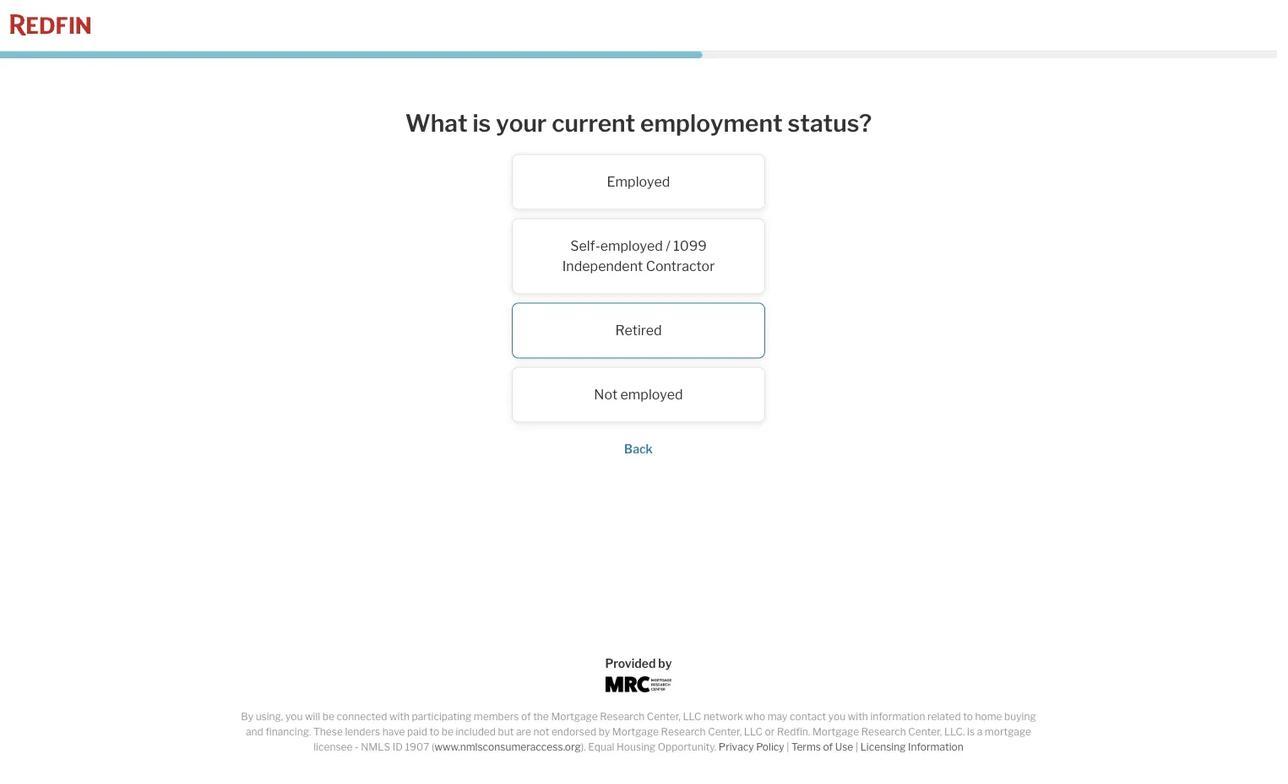 Task type: locate. For each thing, give the bounding box(es) containing it.
to up (
[[430, 726, 440, 738]]

paid
[[407, 726, 427, 738]]

included
[[456, 726, 496, 738]]

is left the a
[[968, 726, 975, 738]]

research up the opportunity.
[[661, 726, 706, 738]]

0 horizontal spatial llc
[[683, 711, 702, 723]]

1 vertical spatial by
[[599, 726, 610, 738]]

0 horizontal spatial of
[[521, 711, 531, 723]]

you up financing.
[[286, 711, 303, 723]]

with up have
[[389, 711, 410, 723]]

you
[[286, 711, 303, 723], [829, 711, 846, 723]]

1 horizontal spatial you
[[829, 711, 846, 723]]

2 horizontal spatial mortgage
[[813, 726, 859, 738]]

to up llc.
[[963, 711, 973, 723]]

1 vertical spatial llc
[[744, 726, 763, 738]]

0 horizontal spatial be
[[323, 711, 335, 723]]

1 vertical spatial is
[[968, 726, 975, 738]]

1 vertical spatial of
[[823, 741, 833, 754]]

licensing information link
[[861, 741, 964, 754]]

be
[[323, 711, 335, 723], [442, 726, 454, 738]]

llc up the opportunity.
[[683, 711, 702, 723]]

be down participating
[[442, 726, 454, 738]]

of
[[521, 711, 531, 723], [823, 741, 833, 754]]

terms of use link
[[792, 741, 854, 754]]

current
[[552, 109, 636, 137]]

).
[[581, 741, 586, 754]]

employed up independent
[[601, 238, 663, 254]]

| down 'redfin.'
[[787, 741, 789, 754]]

a
[[977, 726, 983, 738]]

1 horizontal spatial by
[[659, 657, 672, 671]]

participating
[[412, 711, 472, 723]]

center, up the opportunity.
[[647, 711, 681, 723]]

by
[[659, 657, 672, 671], [599, 726, 610, 738]]

1 horizontal spatial llc
[[744, 726, 763, 738]]

0 vertical spatial employed
[[601, 238, 663, 254]]

center, up information
[[909, 726, 942, 738]]

research
[[600, 711, 645, 723], [661, 726, 706, 738], [862, 726, 906, 738]]

0 vertical spatial of
[[521, 711, 531, 723]]

| right use
[[856, 741, 859, 754]]

1907
[[405, 741, 430, 754]]

1 horizontal spatial is
[[968, 726, 975, 738]]

provided
[[605, 657, 656, 671]]

0 horizontal spatial |
[[787, 741, 789, 754]]

0 vertical spatial llc
[[683, 711, 702, 723]]

llc
[[683, 711, 702, 723], [744, 726, 763, 738]]

1 vertical spatial to
[[430, 726, 440, 738]]

with
[[389, 711, 410, 723], [848, 711, 869, 723]]

mortgage up housing
[[612, 726, 659, 738]]

or
[[765, 726, 775, 738]]

0 horizontal spatial you
[[286, 711, 303, 723]]

contact
[[790, 711, 826, 723]]

1 horizontal spatial be
[[442, 726, 454, 738]]

is inside the by using, you will be connected with participating members of the mortgage research center, llc network who may contact you with information related to home buying and financing. these lenders have paid to be included but are not endorsed by mortgage research center, llc or redfin. mortgage research center, llc. is a mortgage licensee - nmls id 1907 (
[[968, 726, 975, 738]]

research up licensing
[[862, 726, 906, 738]]

privacy policy link
[[719, 741, 785, 754]]

(
[[432, 741, 435, 754]]

llc up privacy policy link
[[744, 726, 763, 738]]

1 with from the left
[[389, 711, 410, 723]]

mortgage up use
[[813, 726, 859, 738]]

with up use
[[848, 711, 869, 723]]

self-
[[571, 238, 601, 254]]

by up equal at bottom
[[599, 726, 610, 738]]

back
[[625, 442, 653, 457]]

of left the
[[521, 711, 531, 723]]

is left your
[[473, 109, 491, 137]]

center, down network
[[708, 726, 742, 738]]

related
[[928, 711, 961, 723]]

not employed
[[594, 387, 683, 403]]

0 horizontal spatial with
[[389, 711, 410, 723]]

2 | from the left
[[856, 741, 859, 754]]

to
[[963, 711, 973, 723], [430, 726, 440, 738]]

1 horizontal spatial to
[[963, 711, 973, 723]]

0 vertical spatial by
[[659, 657, 672, 671]]

employed inside self-employed / 1099 independent contractor
[[601, 238, 663, 254]]

of left use
[[823, 741, 833, 754]]

financing.
[[266, 726, 311, 738]]

0 horizontal spatial by
[[599, 726, 610, 738]]

2 horizontal spatial research
[[862, 726, 906, 738]]

employed right not
[[621, 387, 683, 403]]

0 vertical spatial to
[[963, 711, 973, 723]]

mortgage up endorsed
[[551, 711, 598, 723]]

0 vertical spatial be
[[323, 711, 335, 723]]

0 horizontal spatial is
[[473, 109, 491, 137]]

by up mortgage research center image
[[659, 657, 672, 671]]

mortgage
[[551, 711, 598, 723], [612, 726, 659, 738], [813, 726, 859, 738]]

-
[[355, 741, 359, 754]]

employed
[[601, 238, 663, 254], [621, 387, 683, 403]]

center,
[[647, 711, 681, 723], [708, 726, 742, 738], [909, 726, 942, 738]]

is
[[473, 109, 491, 137], [968, 726, 975, 738]]

what is your current employment status?
[[405, 109, 872, 137]]

independent
[[563, 258, 643, 275]]

employment status?
[[641, 109, 872, 137]]

be up these
[[323, 711, 335, 723]]

1 horizontal spatial with
[[848, 711, 869, 723]]

1 vertical spatial be
[[442, 726, 454, 738]]

|
[[787, 741, 789, 754], [856, 741, 859, 754]]

1 vertical spatial employed
[[621, 387, 683, 403]]

1 horizontal spatial |
[[856, 741, 859, 754]]

1 horizontal spatial research
[[661, 726, 706, 738]]

of inside the by using, you will be connected with participating members of the mortgage research center, llc network who may contact you with information related to home buying and financing. these lenders have paid to be included but are not endorsed by mortgage research center, llc or redfin. mortgage research center, llc. is a mortgage licensee - nmls id 1907 (
[[521, 711, 531, 723]]

research up housing
[[600, 711, 645, 723]]

1 horizontal spatial of
[[823, 741, 833, 754]]

self-employed / 1099 independent contractor
[[563, 238, 715, 275]]

not
[[534, 726, 549, 738]]

what
[[405, 109, 468, 137]]

network
[[704, 711, 743, 723]]

you right contact at the right
[[829, 711, 846, 723]]



Task type: describe. For each thing, give the bounding box(es) containing it.
what is your current employment status? option group
[[301, 154, 977, 423]]

using,
[[256, 711, 283, 723]]

www.nmlsconsumeraccess.org link
[[435, 741, 581, 754]]

0 vertical spatial is
[[473, 109, 491, 137]]

endorsed
[[552, 726, 597, 738]]

0 horizontal spatial to
[[430, 726, 440, 738]]

0 horizontal spatial center,
[[647, 711, 681, 723]]

information
[[908, 741, 964, 754]]

1099
[[674, 238, 707, 254]]

2 you from the left
[[829, 711, 846, 723]]

connected
[[337, 711, 387, 723]]

licensee
[[314, 741, 353, 754]]

by
[[241, 711, 254, 723]]

employed for not
[[621, 387, 683, 403]]

2 horizontal spatial center,
[[909, 726, 942, 738]]

not
[[594, 387, 618, 403]]

will
[[305, 711, 320, 723]]

these
[[313, 726, 343, 738]]

may
[[768, 711, 788, 723]]

/
[[666, 238, 671, 254]]

equal
[[588, 741, 615, 754]]

back button
[[625, 442, 653, 457]]

terms
[[792, 741, 821, 754]]

nmls
[[361, 741, 390, 754]]

1 you from the left
[[286, 711, 303, 723]]

home
[[975, 711, 1003, 723]]

provided by
[[605, 657, 672, 671]]

1 horizontal spatial mortgage
[[612, 726, 659, 738]]

your
[[496, 109, 547, 137]]

by using, you will be connected with participating members of the mortgage research center, llc network who may contact you with information related to home buying and financing. these lenders have paid to be included but are not endorsed by mortgage research center, llc or redfin. mortgage research center, llc. is a mortgage licensee - nmls id 1907 (
[[241, 711, 1037, 754]]

and
[[246, 726, 263, 738]]

retired
[[615, 322, 662, 339]]

policy
[[756, 741, 785, 754]]

1 | from the left
[[787, 741, 789, 754]]

employed
[[607, 174, 670, 190]]

0 horizontal spatial research
[[600, 711, 645, 723]]

information
[[871, 711, 926, 723]]

who
[[746, 711, 766, 723]]

2 with from the left
[[848, 711, 869, 723]]

mortgage research center image
[[606, 677, 672, 693]]

buying
[[1005, 711, 1037, 723]]

0 horizontal spatial mortgage
[[551, 711, 598, 723]]

of for members
[[521, 711, 531, 723]]

housing
[[617, 741, 656, 754]]

by inside the by using, you will be connected with participating members of the mortgage research center, llc network who may contact you with information related to home buying and financing. these lenders have paid to be included but are not endorsed by mortgage research center, llc or redfin. mortgage research center, llc. is a mortgage licensee - nmls id 1907 (
[[599, 726, 610, 738]]

have
[[383, 726, 405, 738]]

llc.
[[945, 726, 965, 738]]

the
[[533, 711, 549, 723]]

use
[[835, 741, 854, 754]]

members
[[474, 711, 519, 723]]

1 horizontal spatial center,
[[708, 726, 742, 738]]

id
[[393, 741, 403, 754]]

www.nmlsconsumeraccess.org ). equal housing opportunity. privacy policy | terms of use | licensing information
[[435, 741, 964, 754]]

of for terms
[[823, 741, 833, 754]]

opportunity.
[[658, 741, 717, 754]]

but
[[498, 726, 514, 738]]

employed for self-
[[601, 238, 663, 254]]

are
[[516, 726, 531, 738]]

privacy
[[719, 741, 754, 754]]

redfin.
[[777, 726, 811, 738]]

www.nmlsconsumeraccess.org
[[435, 741, 581, 754]]

lenders
[[345, 726, 380, 738]]

licensing
[[861, 741, 906, 754]]

mortgage
[[985, 726, 1032, 738]]

contractor
[[646, 258, 715, 275]]



Task type: vqa. For each thing, say whether or not it's contained in the screenshot.
by to the top
yes



